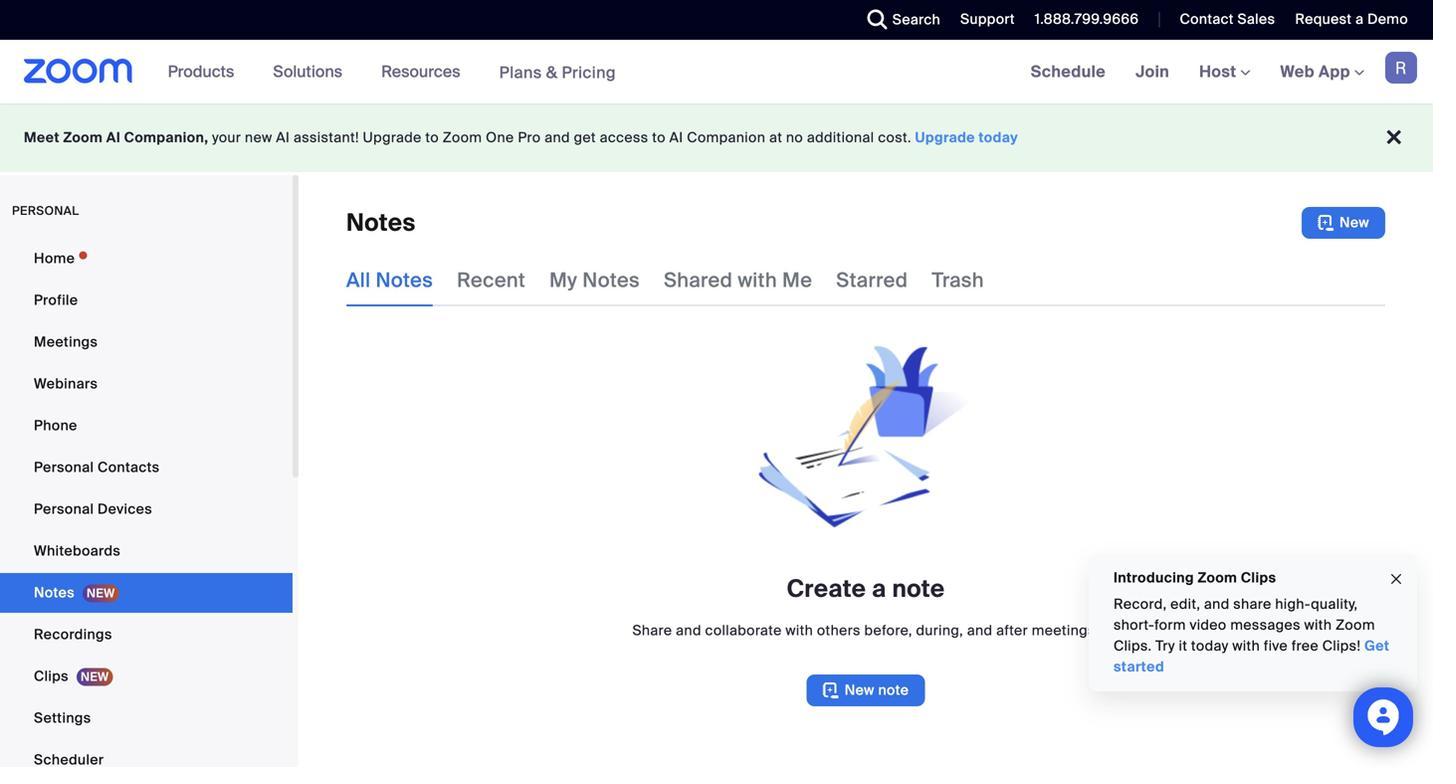 Task type: locate. For each thing, give the bounding box(es) containing it.
it
[[1180, 637, 1188, 656]]

with
[[738, 268, 778, 293], [1305, 616, 1333, 635], [786, 622, 814, 640], [1233, 637, 1261, 656]]

started
[[1114, 658, 1165, 677]]

today
[[979, 128, 1019, 147], [1192, 637, 1229, 656]]

note
[[893, 574, 945, 605], [879, 682, 909, 700]]

after
[[997, 622, 1029, 640]]

meetings.
[[1032, 622, 1100, 640]]

1 vertical spatial clips
[[34, 668, 69, 686]]

and left get
[[545, 128, 570, 147]]

shared
[[664, 268, 733, 293]]

shared with me
[[664, 268, 813, 293]]

0 horizontal spatial ai
[[106, 128, 121, 147]]

1 horizontal spatial upgrade
[[916, 128, 976, 147]]

zoom right meet
[[63, 128, 103, 147]]

cost.
[[879, 128, 912, 147]]

share and collaborate with others before, during, and after meetings.
[[633, 622, 1100, 640]]

try
[[1156, 637, 1176, 656]]

search button
[[853, 0, 946, 40]]

1 vertical spatial personal
[[34, 500, 94, 519]]

introducing
[[1114, 569, 1195, 588]]

1 vertical spatial today
[[1192, 637, 1229, 656]]

pricing
[[562, 62, 616, 83]]

0 vertical spatial a
[[1356, 10, 1365, 28]]

1 horizontal spatial to
[[653, 128, 666, 147]]

note up during,
[[893, 574, 945, 605]]

meetings navigation
[[1016, 40, 1434, 105]]

ai left companion,
[[106, 128, 121, 147]]

1 horizontal spatial clips
[[1242, 569, 1277, 588]]

notes up recordings
[[34, 584, 75, 602]]

whiteboards link
[[0, 532, 293, 572]]

new
[[1340, 214, 1370, 232], [845, 682, 875, 700]]

contact sales
[[1180, 10, 1276, 28]]

personal down phone
[[34, 459, 94, 477]]

a for request
[[1356, 10, 1365, 28]]

0 horizontal spatial clips
[[34, 668, 69, 686]]

1.888.799.9666 button
[[1021, 0, 1145, 40], [1035, 10, 1140, 28]]

settings
[[34, 710, 91, 728]]

new button
[[1302, 207, 1386, 239]]

product information navigation
[[153, 40, 631, 105]]

note inside new note button
[[879, 682, 909, 700]]

clips.
[[1114, 637, 1153, 656]]

a up before,
[[873, 574, 887, 605]]

clips
[[1242, 569, 1277, 588], [34, 668, 69, 686]]

meet zoom ai companion, your new ai assistant! upgrade to zoom one pro and get access to ai companion at no additional cost. upgrade today
[[24, 128, 1019, 147]]

1 personal from the top
[[34, 459, 94, 477]]

settings link
[[0, 699, 293, 739]]

and left after
[[968, 622, 993, 640]]

1 upgrade from the left
[[363, 128, 422, 147]]

with left others
[[786, 622, 814, 640]]

banner containing products
[[0, 40, 1434, 105]]

0 horizontal spatial today
[[979, 128, 1019, 147]]

profile
[[34, 291, 78, 310]]

1 horizontal spatial new
[[1340, 214, 1370, 232]]

0 horizontal spatial upgrade
[[363, 128, 422, 147]]

join
[[1136, 61, 1170, 82]]

request a demo link
[[1281, 0, 1434, 40], [1296, 10, 1409, 28]]

clips up settings
[[34, 668, 69, 686]]

all notes
[[347, 268, 433, 293]]

0 vertical spatial clips
[[1242, 569, 1277, 588]]

me
[[783, 268, 813, 293]]

2 horizontal spatial ai
[[670, 128, 684, 147]]

contact sales link
[[1166, 0, 1281, 40], [1180, 10, 1276, 28]]

a left demo
[[1356, 10, 1365, 28]]

get
[[1365, 637, 1390, 656]]

my
[[550, 268, 578, 293]]

2 ai from the left
[[276, 128, 290, 147]]

0 horizontal spatial to
[[426, 128, 439, 147]]

1 horizontal spatial ai
[[276, 128, 290, 147]]

starred
[[837, 268, 909, 293]]

0 horizontal spatial a
[[873, 574, 887, 605]]

with down messages
[[1233, 637, 1261, 656]]

1 horizontal spatial today
[[1192, 637, 1229, 656]]

0 vertical spatial today
[[979, 128, 1019, 147]]

&
[[546, 62, 558, 83]]

with left me
[[738, 268, 778, 293]]

contact
[[1180, 10, 1235, 28]]

one
[[486, 128, 514, 147]]

tabs of all notes page tab list
[[347, 255, 985, 307]]

solutions button
[[273, 40, 352, 104]]

support link
[[946, 0, 1021, 40], [961, 10, 1016, 28]]

upgrade down product information navigation
[[363, 128, 422, 147]]

companion,
[[124, 128, 208, 147]]

share
[[1234, 596, 1272, 614]]

0 vertical spatial new
[[1340, 214, 1370, 232]]

ai right new
[[276, 128, 290, 147]]

personal up the whiteboards
[[34, 500, 94, 519]]

clips up the share
[[1242, 569, 1277, 588]]

1 horizontal spatial a
[[1356, 10, 1365, 28]]

2 to from the left
[[653, 128, 666, 147]]

2 personal from the top
[[34, 500, 94, 519]]

and right share
[[676, 622, 702, 640]]

today down schedule link
[[979, 128, 1019, 147]]

0 vertical spatial note
[[893, 574, 945, 605]]

note down before,
[[879, 682, 909, 700]]

zoom
[[63, 128, 103, 147], [443, 128, 482, 147], [1199, 569, 1238, 588], [1337, 616, 1376, 635]]

companion
[[687, 128, 766, 147]]

record, edit, and share high-quality, short-form video messages with zoom clips. try it today with five free clips!
[[1114, 596, 1376, 656]]

1 vertical spatial a
[[873, 574, 887, 605]]

new note
[[845, 682, 909, 700]]

trash
[[932, 268, 985, 293]]

at
[[770, 128, 783, 147]]

a for create
[[873, 574, 887, 605]]

1.888.799.9666
[[1035, 10, 1140, 28]]

to
[[426, 128, 439, 147], [653, 128, 666, 147]]

0 vertical spatial personal
[[34, 459, 94, 477]]

request
[[1296, 10, 1353, 28]]

recordings
[[34, 626, 112, 644]]

1 ai from the left
[[106, 128, 121, 147]]

web app button
[[1281, 61, 1365, 82]]

and up video
[[1205, 596, 1230, 614]]

to down resources dropdown button
[[426, 128, 439, 147]]

before,
[[865, 622, 913, 640]]

collaborate
[[706, 622, 782, 640]]

personal menu menu
[[0, 239, 293, 768]]

access
[[600, 128, 649, 147]]

1 vertical spatial note
[[879, 682, 909, 700]]

new for new
[[1340, 214, 1370, 232]]

video
[[1190, 616, 1227, 635]]

no
[[787, 128, 804, 147]]

clips link
[[0, 657, 293, 697]]

today inside record, edit, and share high-quality, short-form video messages with zoom clips. try it today with five free clips!
[[1192, 637, 1229, 656]]

to right the 'access'
[[653, 128, 666, 147]]

web app
[[1281, 61, 1351, 82]]

zoom logo image
[[24, 59, 133, 84]]

edit,
[[1171, 596, 1201, 614]]

zoom inside record, edit, and share high-quality, short-form video messages with zoom clips. try it today with five free clips!
[[1337, 616, 1376, 635]]

free
[[1292, 637, 1320, 656]]

today inside meet zoom ai companion, footer
[[979, 128, 1019, 147]]

1 vertical spatial new
[[845, 682, 875, 700]]

upgrade
[[363, 128, 422, 147], [916, 128, 976, 147]]

zoom up the clips!
[[1337, 616, 1376, 635]]

and inside record, edit, and share high-quality, short-form video messages with zoom clips. try it today with five free clips!
[[1205, 596, 1230, 614]]

contacts
[[98, 459, 160, 477]]

ai left "companion"
[[670, 128, 684, 147]]

banner
[[0, 40, 1434, 105]]

upgrade right cost.
[[916, 128, 976, 147]]

today down video
[[1192, 637, 1229, 656]]

zoom up "edit,"
[[1199, 569, 1238, 588]]

plans
[[500, 62, 542, 83]]

plans & pricing
[[500, 62, 616, 83]]

0 horizontal spatial new
[[845, 682, 875, 700]]

profile link
[[0, 281, 293, 321]]



Task type: describe. For each thing, give the bounding box(es) containing it.
host
[[1200, 61, 1241, 82]]

upgrade today link
[[916, 128, 1019, 147]]

search
[[893, 10, 941, 29]]

get started
[[1114, 637, 1390, 677]]

pro
[[518, 128, 541, 147]]

personal for personal devices
[[34, 500, 94, 519]]

home
[[34, 249, 75, 268]]

introducing zoom clips
[[1114, 569, 1277, 588]]

create
[[787, 574, 867, 605]]

share
[[633, 622, 673, 640]]

new for new note
[[845, 682, 875, 700]]

close image
[[1389, 568, 1405, 591]]

2 upgrade from the left
[[916, 128, 976, 147]]

record,
[[1114, 596, 1168, 614]]

3 ai from the left
[[670, 128, 684, 147]]

1 to from the left
[[426, 128, 439, 147]]

webinars
[[34, 375, 98, 393]]

clips!
[[1323, 637, 1362, 656]]

products button
[[168, 40, 243, 104]]

meet zoom ai companion, footer
[[0, 104, 1434, 172]]

personal
[[12, 203, 79, 219]]

meetings link
[[0, 323, 293, 362]]

support
[[961, 10, 1016, 28]]

new note button
[[807, 675, 925, 707]]

five
[[1265, 637, 1289, 656]]

quality,
[[1312, 596, 1359, 614]]

webinars link
[[0, 364, 293, 404]]

join link
[[1121, 40, 1185, 104]]

get started link
[[1114, 637, 1390, 677]]

personal devices link
[[0, 490, 293, 530]]

personal devices
[[34, 500, 152, 519]]

resources button
[[381, 40, 470, 104]]

all
[[347, 268, 371, 293]]

schedule
[[1031, 61, 1106, 82]]

web
[[1281, 61, 1315, 82]]

notes inside personal menu menu
[[34, 584, 75, 602]]

solutions
[[273, 61, 343, 82]]

meet
[[24, 128, 60, 147]]

create a note
[[787, 574, 945, 605]]

personal for personal contacts
[[34, 459, 94, 477]]

form
[[1155, 616, 1187, 635]]

products
[[168, 61, 234, 82]]

personal contacts
[[34, 459, 160, 477]]

schedule link
[[1016, 40, 1121, 104]]

recordings link
[[0, 615, 293, 655]]

host button
[[1200, 61, 1251, 82]]

app
[[1319, 61, 1351, 82]]

with inside the tabs of all notes page tab list
[[738, 268, 778, 293]]

phone
[[34, 417, 77, 435]]

notes right my
[[583, 268, 640, 293]]

request a demo
[[1296, 10, 1409, 28]]

zoom left one
[[443, 128, 482, 147]]

and inside meet zoom ai companion, footer
[[545, 128, 570, 147]]

additional
[[807, 128, 875, 147]]

with up the free
[[1305, 616, 1333, 635]]

others
[[818, 622, 861, 640]]

home link
[[0, 239, 293, 279]]

recent
[[457, 268, 526, 293]]

assistant!
[[294, 128, 359, 147]]

resources
[[381, 61, 461, 82]]

high-
[[1276, 596, 1312, 614]]

clips inside "link"
[[34, 668, 69, 686]]

personal contacts link
[[0, 448, 293, 488]]

meetings
[[34, 333, 98, 352]]

whiteboards
[[34, 542, 121, 561]]

notes link
[[0, 574, 293, 613]]

your
[[212, 128, 241, 147]]

get
[[574, 128, 596, 147]]

demo
[[1368, 10, 1409, 28]]

during,
[[917, 622, 964, 640]]

devices
[[98, 500, 152, 519]]

notes right all
[[376, 268, 433, 293]]

messages
[[1231, 616, 1301, 635]]

short-
[[1114, 616, 1155, 635]]

phone link
[[0, 406, 293, 446]]

profile picture image
[[1386, 52, 1418, 84]]

notes up all notes
[[347, 208, 416, 239]]



Task type: vqa. For each thing, say whether or not it's contained in the screenshot.
ALLOW associated with Allow participants to join before the host arrives. If participants are not allowed to join before the host, or the host has another meeting running, participants will see a dialog that notifies them that the meeting has not started. This dialog can be customized through the
no



